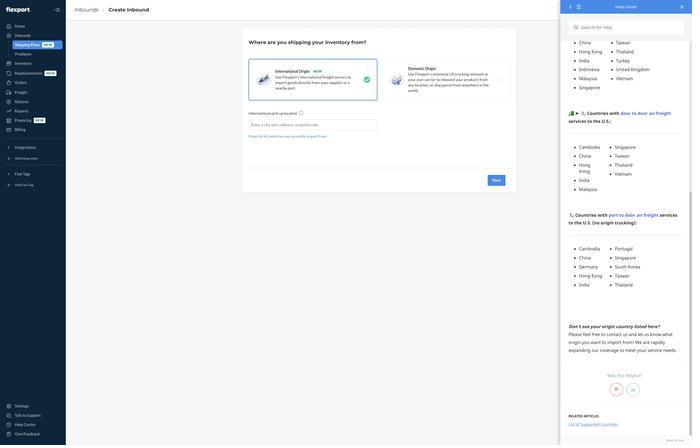 Task type: describe. For each thing, give the bounding box(es) containing it.
from inside 'button'
[[319, 134, 327, 139]]

this
[[617, 373, 625, 379]]

origin for domestic
[[425, 66, 436, 71]]

us
[[449, 72, 454, 77]]

from?
[[351, 39, 366, 46]]

where are you shipping your inventory from?
[[249, 39, 366, 46]]

use inside use flexport's international freight service to import goods directly from your supplier or a nearby port.
[[275, 75, 282, 80]]

Search search field
[[578, 21, 684, 34]]

add fast tag
[[15, 183, 33, 187]]

network
[[470, 72, 484, 77]]

elevio by dixa
[[666, 439, 684, 443]]

new for shipping plans
[[44, 43, 52, 47]]

0 vertical spatial inbounds link
[[75, 7, 98, 13]]

carrier
[[424, 77, 436, 82]]

create inbound link
[[109, 7, 149, 13]]

directly
[[298, 80, 311, 85]]

problems link
[[12, 50, 63, 59]]

1 horizontal spatial center
[[625, 4, 637, 9]]

integration
[[22, 157, 38, 161]]

service
[[335, 75, 347, 80]]

we
[[284, 134, 289, 139]]

freight link
[[3, 88, 63, 97]]

your right "shipping"
[[312, 39, 324, 46]]

related articles
[[569, 415, 599, 419]]

inbound
[[441, 77, 455, 82]]

supported
[[580, 423, 600, 428]]

to inside domestic origin use flexport's extensive us trucking network or your own carrier to inbound your products from any location, or ship parcel from anywhere in the world
[[437, 77, 440, 82]]

settings link
[[3, 403, 63, 411]]

are
[[268, 39, 276, 46]]

new for replenishments
[[46, 71, 55, 76]]

view list of countries we currently import from
[[249, 134, 327, 139]]

tag
[[28, 183, 33, 187]]

home link
[[3, 22, 63, 31]]

world
[[408, 88, 418, 93]]

add integration link
[[3, 154, 63, 163]]

center inside help center link
[[24, 423, 36, 428]]

fast tags
[[15, 172, 30, 177]]

shipping
[[288, 39, 311, 46]]

reports link
[[3, 107, 63, 116]]

from up the
[[480, 77, 488, 82]]

location,
[[415, 83, 429, 87]]

import for goods
[[275, 80, 287, 85]]

check circle image
[[364, 77, 370, 83]]

flexport's
[[282, 75, 299, 80]]

parcel
[[442, 83, 452, 87]]

enter
[[251, 123, 260, 127]]

add integration
[[15, 157, 38, 161]]

was
[[607, 373, 616, 379]]

1 vertical spatial help center
[[15, 423, 36, 428]]

inventory link
[[3, 59, 63, 68]]

countries
[[268, 134, 284, 139]]

extensive
[[433, 72, 449, 77]]

talk to support
[[15, 414, 41, 419]]

talk
[[15, 414, 22, 419]]

orders
[[15, 80, 27, 85]]

add fast tag link
[[3, 181, 63, 190]]

countries
[[600, 423, 618, 428]]

settings
[[15, 405, 29, 409]]

next
[[492, 178, 501, 183]]

view
[[249, 134, 257, 139]]

support
[[27, 414, 41, 419]]

international for international origin
[[275, 69, 298, 74]]

postal
[[299, 123, 310, 127]]

talk to support button
[[3, 412, 63, 421]]

new for international origin
[[313, 69, 322, 74]]

from inside use flexport's international freight service to import goods directly from your supplier or a nearby port.
[[312, 80, 320, 85]]

integrations button
[[3, 143, 63, 152]]

currently
[[290, 134, 306, 139]]

to inside use flexport's international freight service to import goods directly from your supplier or a nearby port.
[[347, 75, 351, 80]]

origin for international
[[299, 69, 310, 74]]

give feedback
[[15, 433, 40, 437]]

give feedback button
[[3, 431, 63, 439]]

where
[[249, 39, 266, 46]]

dixa
[[678, 439, 684, 443]]

create
[[109, 7, 126, 13]]

billing
[[15, 128, 26, 132]]

related
[[569, 415, 583, 419]]

import for from
[[306, 134, 318, 139]]

trucking
[[455, 72, 469, 77]]

0 vertical spatial help center
[[615, 4, 637, 9]]

elevio by dixa link
[[569, 439, 684, 443]]

close navigation image
[[54, 7, 60, 13]]

plans
[[31, 43, 40, 47]]

billing link
[[3, 126, 63, 134]]

nearby
[[275, 86, 287, 91]]

shipping plans
[[15, 43, 40, 47]]

orders link
[[3, 78, 63, 87]]

the
[[483, 83, 489, 87]]

code
[[310, 123, 318, 127]]

inventory
[[15, 61, 32, 66]]

financing
[[15, 118, 31, 123]]

articles
[[584, 415, 599, 419]]

your down trucking
[[455, 77, 463, 82]]



Task type: vqa. For each thing, say whether or not it's contained in the screenshot.
'-' within the Pricing - Fulfillment Fees for SKUs button
no



Task type: locate. For each thing, give the bounding box(es) containing it.
own
[[416, 77, 424, 82]]

1 horizontal spatial origin
[[425, 66, 436, 71]]

fast
[[15, 172, 22, 177], [22, 183, 28, 187]]

a
[[348, 80, 350, 85], [261, 123, 263, 127]]

was this helpful?
[[607, 373, 642, 379]]

tags
[[23, 172, 30, 177]]

0 horizontal spatial international
[[249, 111, 271, 116]]

0 horizontal spatial help center
[[15, 423, 36, 428]]

goods
[[287, 80, 297, 85]]

create inbound
[[109, 7, 149, 13]]

your inside use flexport's international freight service to import goods directly from your supplier or a nearby port.
[[321, 80, 328, 85]]

or left postal on the top of page
[[295, 123, 299, 127]]

new up orders link
[[46, 71, 55, 76]]

view list of countries we currently import from button
[[249, 134, 327, 139]]

fast left tag at left
[[22, 183, 28, 187]]

a right supplier
[[348, 80, 350, 85]]

feedback
[[23, 433, 40, 437]]

0 horizontal spatial help
[[15, 423, 23, 428]]

1 vertical spatial import
[[306, 134, 318, 139]]

1 vertical spatial add
[[15, 183, 21, 187]]

use down domestic
[[408, 72, 414, 77]]

inbound
[[127, 7, 149, 13]]

port,
[[271, 123, 279, 127]]

add left integration
[[15, 157, 21, 161]]

international up flexport's
[[275, 69, 298, 74]]

flexport's
[[415, 72, 432, 77]]

or down carrier
[[430, 83, 434, 87]]

to up ship
[[437, 77, 440, 82]]

by
[[674, 439, 677, 443]]

international up enter
[[249, 111, 271, 116]]

1 horizontal spatial to
[[347, 75, 351, 80]]

home
[[15, 24, 25, 29]]

freight
[[15, 90, 27, 95]]

1 horizontal spatial help
[[615, 4, 624, 9]]

freight
[[323, 75, 334, 80]]

from
[[480, 77, 488, 82], [312, 80, 320, 85], [453, 83, 461, 87], [319, 134, 327, 139]]

give
[[15, 433, 23, 437]]

origin inside domestic origin use flexport's extensive us trucking network or your own carrier to inbound your products from any location, or ship parcel from anywhere in the world
[[425, 66, 436, 71]]

of inside 'button'
[[264, 134, 267, 139]]

next button
[[488, 175, 505, 186]]

new for financing
[[35, 119, 44, 123]]

location
[[284, 111, 298, 116]]

domestic
[[408, 66, 424, 71]]

add
[[15, 157, 21, 161], [15, 183, 21, 187]]

list of supported countries
[[569, 423, 618, 428]]

or down service
[[343, 80, 347, 85]]

up
[[279, 111, 283, 116]]

origin up flexport's
[[425, 66, 436, 71]]

0 horizontal spatial to
[[23, 414, 26, 419]]

new up "international"
[[313, 69, 322, 74]]

from right parcel
[[453, 83, 461, 87]]

1 horizontal spatial import
[[306, 134, 318, 139]]

address,
[[280, 123, 294, 127]]

help up give
[[15, 423, 23, 428]]

center down talk to support
[[24, 423, 36, 428]]

0 horizontal spatial center
[[24, 423, 36, 428]]

use flexport's international freight service to import goods directly from your supplier or a nearby port.
[[275, 75, 351, 91]]

add for add fast tag
[[15, 183, 21, 187]]

domestic origin use flexport's extensive us trucking network or your own carrier to inbound your products from any location, or ship parcel from anywhere in the world
[[408, 66, 489, 93]]

you
[[277, 39, 287, 46]]

international for international pick up location
[[249, 111, 271, 116]]

0 vertical spatial help
[[615, 4, 624, 9]]

inbounds link
[[75, 7, 98, 13], [3, 31, 63, 40]]

new right plans
[[44, 43, 52, 47]]

inbounds
[[75, 7, 98, 13], [15, 33, 31, 38]]

inbounds inside breadcrumbs navigation
[[75, 7, 98, 13]]

center up the search search box at the right of the page
[[625, 4, 637, 9]]

origin
[[425, 66, 436, 71], [299, 69, 310, 74]]

or
[[485, 72, 488, 77], [343, 80, 347, 85], [430, 83, 434, 87], [295, 123, 299, 127]]

shipping
[[15, 43, 30, 47]]

add for add integration
[[15, 157, 21, 161]]

fast tags button
[[3, 170, 63, 179]]

1 vertical spatial center
[[24, 423, 36, 428]]

0 horizontal spatial of
[[264, 134, 267, 139]]

port.
[[288, 86, 296, 91]]

1 horizontal spatial help center
[[615, 4, 637, 9]]

to right talk
[[23, 414, 26, 419]]

replenishments
[[15, 71, 42, 76]]

1 vertical spatial help
[[15, 423, 23, 428]]

0 vertical spatial a
[[348, 80, 350, 85]]

import down code
[[306, 134, 318, 139]]

reports
[[15, 109, 28, 114]]

from down "international"
[[312, 80, 320, 85]]

elevio
[[666, 439, 674, 443]]

use inside domestic origin use flexport's extensive us trucking network or your own carrier to inbound your products from any location, or ship parcel from anywhere in the world
[[408, 72, 414, 77]]

help
[[615, 4, 624, 9], [15, 423, 23, 428]]

list
[[258, 134, 263, 139]]

ship
[[434, 83, 441, 87]]

or right network
[[485, 72, 488, 77]]

your down freight
[[321, 80, 328, 85]]

origin up "international"
[[299, 69, 310, 74]]

returns
[[15, 100, 28, 104]]

from right currently
[[319, 134, 327, 139]]

0 vertical spatial center
[[625, 4, 637, 9]]

enter a city, port, address, or postal code
[[251, 123, 318, 127]]

1 vertical spatial inbounds
[[15, 33, 31, 38]]

1 vertical spatial inbounds link
[[3, 31, 63, 40]]

of
[[264, 134, 267, 139], [576, 423, 579, 428]]

any
[[408, 83, 414, 87]]

0 vertical spatial of
[[264, 134, 267, 139]]

supplier
[[329, 80, 343, 85]]

problems
[[15, 52, 31, 57]]

1 horizontal spatial inbounds link
[[75, 7, 98, 13]]

fast left tags
[[15, 172, 22, 177]]

0 horizontal spatial use
[[275, 75, 282, 80]]

to inside button
[[23, 414, 26, 419]]

helpful?
[[626, 373, 642, 379]]

flexport logo image
[[6, 7, 31, 13]]

0 horizontal spatial inbounds
[[15, 33, 31, 38]]

0 horizontal spatial a
[[261, 123, 263, 127]]

0 vertical spatial fast
[[15, 172, 22, 177]]

help center link
[[3, 421, 63, 430]]

help up the search search box at the right of the page
[[615, 4, 624, 9]]

import inside 'button'
[[306, 134, 318, 139]]

0 vertical spatial import
[[275, 80, 287, 85]]

2 add from the top
[[15, 183, 21, 187]]

your
[[312, 39, 324, 46], [408, 77, 416, 82], [455, 77, 463, 82], [321, 80, 328, 85]]

international
[[300, 75, 322, 80]]

international origin
[[275, 69, 310, 74]]

returns link
[[3, 98, 63, 106]]

international pick up location
[[249, 111, 298, 116]]

0 vertical spatial add
[[15, 157, 21, 161]]

0 vertical spatial international
[[275, 69, 298, 74]]

center
[[625, 4, 637, 9], [24, 423, 36, 428]]

import up nearby
[[275, 80, 287, 85]]

2 horizontal spatial to
[[437, 77, 440, 82]]

new down the reports link
[[35, 119, 44, 123]]

add down fast tags
[[15, 183, 21, 187]]

to right service
[[347, 75, 351, 80]]

1 vertical spatial fast
[[22, 183, 28, 187]]

integrations
[[15, 145, 36, 150]]

to
[[347, 75, 351, 80], [437, 77, 440, 82], [23, 414, 26, 419]]

help center
[[615, 4, 637, 9], [15, 423, 36, 428]]

1 vertical spatial international
[[249, 111, 271, 116]]

city,
[[264, 123, 271, 127]]

breadcrumbs navigation
[[70, 2, 153, 18]]

1 horizontal spatial of
[[576, 423, 579, 428]]

0 horizontal spatial inbounds link
[[3, 31, 63, 40]]

a inside use flexport's international freight service to import goods directly from your supplier or a nearby port.
[[348, 80, 350, 85]]

pick
[[271, 111, 278, 116]]

1 vertical spatial of
[[576, 423, 579, 428]]

1 horizontal spatial inbounds
[[75, 7, 98, 13]]

your up any
[[408, 77, 416, 82]]

1 add from the top
[[15, 157, 21, 161]]

anywhere
[[462, 83, 479, 87]]

1 horizontal spatial international
[[275, 69, 298, 74]]

1 horizontal spatial use
[[408, 72, 414, 77]]

0 vertical spatial inbounds
[[75, 7, 98, 13]]

list
[[569, 423, 575, 428]]

1 vertical spatial a
[[261, 123, 263, 127]]

use
[[408, 72, 414, 77], [275, 75, 282, 80]]

or inside use flexport's international freight service to import goods directly from your supplier or a nearby port.
[[343, 80, 347, 85]]

import inside use flexport's international freight service to import goods directly from your supplier or a nearby port.
[[275, 80, 287, 85]]

new
[[44, 43, 52, 47], [313, 69, 322, 74], [46, 71, 55, 76], [35, 119, 44, 123]]

inventory
[[325, 39, 350, 46]]

0 horizontal spatial origin
[[299, 69, 310, 74]]

fast inside dropdown button
[[15, 172, 22, 177]]

a left city,
[[261, 123, 263, 127]]

use up nearby
[[275, 75, 282, 80]]

1 horizontal spatial a
[[348, 80, 350, 85]]

help center up give feedback on the left bottom of the page
[[15, 423, 36, 428]]

help center up the search search box at the right of the page
[[615, 4, 637, 9]]

0 horizontal spatial import
[[275, 80, 287, 85]]



